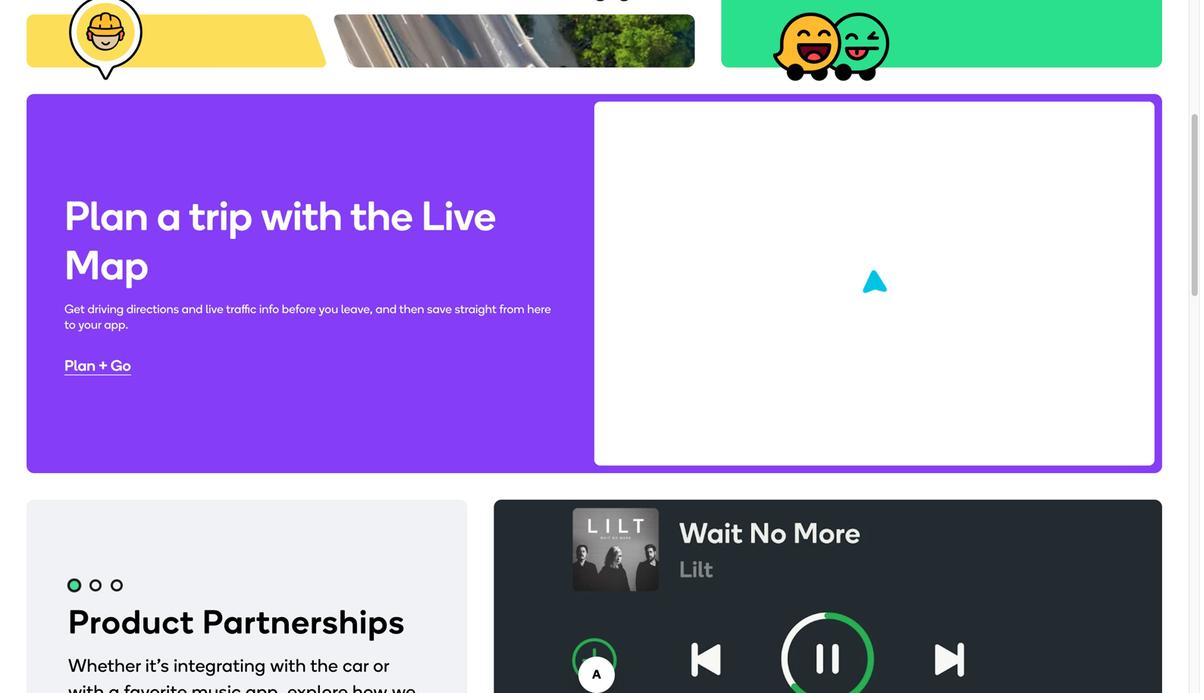 Task type: locate. For each thing, give the bounding box(es) containing it.
1 vertical spatial a
[[109, 681, 120, 693]]

2 and from the left
[[376, 302, 397, 316]]

1 vertical spatial the
[[310, 654, 338, 676]]

0 horizontal spatial and
[[182, 302, 203, 316]]

0 vertical spatial a
[[157, 191, 181, 241]]

map
[[64, 240, 149, 290]]

the
[[351, 191, 413, 241], [310, 654, 338, 676]]

a left trip
[[157, 191, 181, 241]]

image of music controls with a map in the background image
[[494, 500, 1163, 693]]

a down whether
[[109, 681, 120, 693]]

directions
[[126, 302, 179, 316]]

whether
[[68, 654, 141, 676]]

2 plan from the top
[[64, 356, 96, 375]]

then
[[399, 302, 424, 316]]

plan inside plan a trip with the live map
[[64, 191, 148, 241]]

with
[[261, 191, 343, 241], [270, 654, 306, 676], [68, 681, 104, 693]]

how
[[353, 681, 388, 693]]

1 vertical spatial with
[[270, 654, 306, 676]]

0 vertical spatial plan
[[64, 191, 148, 241]]

get
[[64, 302, 85, 316]]

1 horizontal spatial a
[[157, 191, 181, 241]]

live
[[422, 191, 496, 241]]

leave,
[[341, 302, 373, 316]]

0 horizontal spatial the
[[310, 654, 338, 676]]

your
[[78, 317, 101, 332]]

partnerships
[[203, 602, 405, 642]]

app,
[[246, 681, 283, 693]]

you
[[319, 302, 338, 316]]

or
[[373, 654, 389, 676]]

a inside whether it's integrating with the car or with a favorite music app, explore how w
[[109, 681, 120, 693]]

a
[[157, 191, 181, 241], [109, 681, 120, 693]]

and left then
[[376, 302, 397, 316]]

and left live
[[182, 302, 203, 316]]

straight
[[455, 302, 497, 316]]

the inside plan a trip with the live map
[[351, 191, 413, 241]]

2 vertical spatial with
[[68, 681, 104, 693]]

plan
[[64, 191, 148, 241], [64, 356, 96, 375]]

and
[[182, 302, 203, 316], [376, 302, 397, 316]]

music
[[192, 681, 241, 693]]

with inside plan a trip with the live map
[[261, 191, 343, 241]]

the inside whether it's integrating with the car or with a favorite music app, explore how w
[[310, 654, 338, 676]]

0 vertical spatial the
[[351, 191, 413, 241]]

1 horizontal spatial and
[[376, 302, 397, 316]]

live
[[206, 302, 224, 316]]

traffic
[[226, 302, 257, 316]]

plan a trip with the live map
[[64, 191, 496, 290]]

1 plan from the top
[[64, 191, 148, 241]]

1 vertical spatial plan
[[64, 356, 96, 375]]

product partnerships
[[68, 602, 405, 642]]

get driving directions and live traffic info before you leave, and then save straight from here to your app.
[[64, 302, 551, 332]]

0 vertical spatial with
[[261, 191, 343, 241]]

0 horizontal spatial a
[[109, 681, 120, 693]]

1 horizontal spatial the
[[351, 191, 413, 241]]



Task type: vqa. For each thing, say whether or not it's contained in the screenshot.
App,
yes



Task type: describe. For each thing, give the bounding box(es) containing it.
plan + go link
[[64, 356, 131, 375]]

driving
[[88, 302, 124, 316]]

plan for plan a trip with the live map
[[64, 191, 148, 241]]

save
[[427, 302, 452, 316]]

whether it's integrating with the car or with a favorite music app, explore how w
[[68, 654, 416, 693]]

+
[[99, 356, 107, 375]]

plan + go
[[64, 356, 131, 375]]

integrating
[[174, 654, 266, 676]]

with for integrating
[[270, 654, 306, 676]]

before
[[282, 302, 316, 316]]

app.
[[104, 317, 128, 332]]

explore
[[287, 681, 348, 693]]

the for car
[[310, 654, 338, 676]]

product
[[68, 602, 195, 642]]

go
[[111, 356, 131, 375]]

trip
[[189, 191, 253, 241]]

car
[[343, 654, 369, 676]]

a inside plan a trip with the live map
[[157, 191, 181, 241]]

from
[[500, 302, 525, 316]]

with for trip
[[261, 191, 343, 241]]

info
[[259, 302, 279, 316]]

favorite
[[124, 681, 187, 693]]

plan for plan + go
[[64, 356, 96, 375]]

here
[[528, 302, 551, 316]]

it's
[[145, 654, 169, 676]]

the for live
[[351, 191, 413, 241]]

1 and from the left
[[182, 302, 203, 316]]

to
[[64, 317, 76, 332]]



